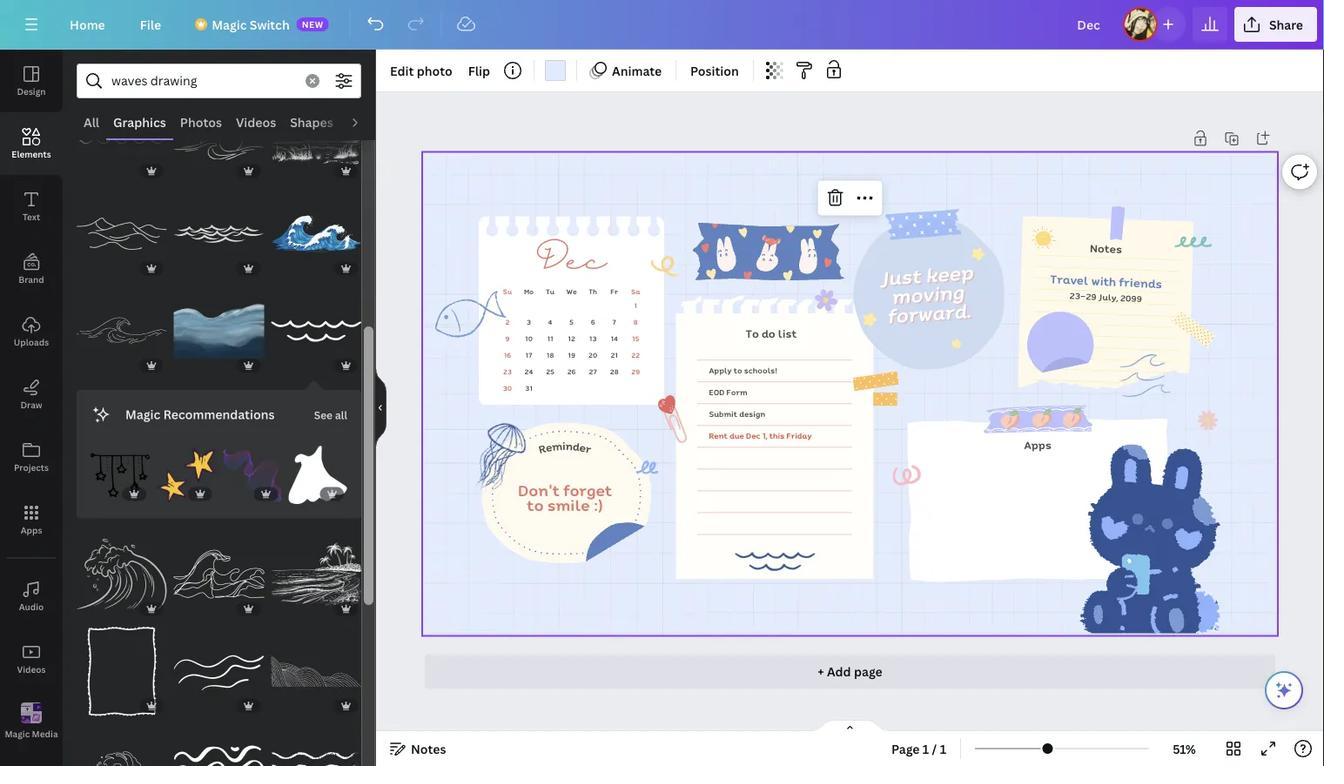 Task type: vqa. For each thing, say whether or not it's contained in the screenshot.
"and" in the Marketing, made fast Speed up your marketing campaigns. Easily create, share, and monitor your social media content in one place.
no



Task type: describe. For each thing, give the bounding box(es) containing it.
0 horizontal spatial videos button
[[0, 628, 63, 690]]

all
[[335, 408, 347, 422]]

16
[[504, 350, 511, 360]]

forget
[[563, 479, 612, 502]]

just
[[879, 261, 922, 293]]

submit design
[[709, 408, 766, 420]]

26
[[567, 366, 576, 377]]

main menu bar
[[0, 0, 1324, 50]]

13
[[589, 334, 597, 344]]

9
[[505, 334, 510, 344]]

edit photo button
[[383, 57, 459, 84]]

moving
[[890, 277, 965, 311]]

0 vertical spatial audio
[[347, 114, 382, 130]]

jellyfish doodle line art image
[[457, 418, 537, 497]]

th
[[589, 287, 597, 297]]

apps button
[[0, 488, 63, 551]]

ocean waves. raging sea water wave, vintage storm waves and ripples tides hand drawn vector illustration image
[[271, 189, 361, 279]]

20
[[589, 350, 597, 360]]

animate button
[[584, 57, 669, 84]]

th 13 27 6 20
[[589, 287, 597, 377]]

+ add page button
[[425, 654, 1276, 689]]

see
[[314, 408, 333, 422]]

graphics button
[[106, 105, 173, 138]]

shapes button
[[283, 105, 340, 138]]

notes button
[[383, 735, 453, 763]]

smile
[[547, 494, 590, 517]]

51% button
[[1156, 735, 1213, 763]]

elements button
[[0, 112, 63, 175]]

notes inside button
[[411, 741, 446, 757]]

see all
[[314, 408, 347, 422]]

tu
[[546, 287, 555, 297]]

draw button
[[0, 363, 63, 426]]

magic for magic media
[[5, 728, 30, 740]]

24
[[525, 366, 533, 377]]

1 vertical spatial dec
[[746, 430, 761, 442]]

7
[[612, 317, 616, 328]]

show pages image
[[808, 719, 892, 733]]

share button
[[1235, 7, 1317, 42]]

11
[[547, 334, 553, 344]]

page 1 / 1
[[892, 741, 947, 757]]

1 for page
[[923, 741, 929, 757]]

position button
[[684, 57, 746, 84]]

r e m i n d e r
[[537, 438, 594, 458]]

magic for magic recommendations
[[125, 406, 160, 423]]

0 vertical spatial videos
[[236, 114, 276, 130]]

do
[[762, 326, 776, 342]]

tu 11 25 4 18
[[546, 287, 555, 377]]

magic media
[[5, 728, 58, 740]]

audio inside side panel tab list
[[19, 601, 44, 613]]

submit
[[709, 408, 737, 420]]

1 horizontal spatial audio button
[[340, 105, 389, 138]]

sa
[[631, 287, 640, 297]]

design
[[739, 408, 766, 420]]

shapes
[[290, 114, 333, 130]]

21
[[611, 350, 618, 360]]

1 horizontal spatial notes
[[1090, 240, 1123, 257]]

r
[[584, 440, 594, 458]]

18
[[547, 350, 554, 360]]

side panel tab list
[[0, 50, 63, 753]]

15
[[632, 334, 639, 344]]

i
[[562, 438, 566, 454]]

home
[[70, 16, 105, 33]]

photos
[[180, 114, 222, 130]]

17
[[525, 350, 533, 360]]

23
[[503, 366, 512, 377]]

0 horizontal spatial e
[[544, 439, 554, 456]]

1,
[[763, 430, 768, 442]]

media
[[32, 728, 58, 740]]

don't
[[518, 479, 560, 502]]

14
[[611, 334, 618, 344]]

projects button
[[0, 426, 63, 488]]

Search elements search field
[[111, 64, 295, 98]]

uploads button
[[0, 300, 63, 363]]

brand
[[19, 273, 44, 285]]

page
[[854, 663, 883, 680]]

eod
[[709, 387, 725, 399]]

hide image
[[375, 366, 387, 450]]

flip button
[[461, 57, 497, 84]]

july,
[[1099, 290, 1119, 304]]

/
[[932, 741, 937, 757]]

we
[[566, 287, 577, 297]]

eod form
[[709, 387, 747, 399]]

random geometric lines image
[[222, 446, 281, 505]]

29 inside the travel with friends 23-29 july, 2099
[[1086, 290, 1097, 303]]

6
[[591, 317, 595, 328]]

rent due dec 1, this friday
[[709, 430, 812, 442]]

+
[[818, 663, 824, 680]]

1 horizontal spatial apps
[[1024, 437, 1052, 454]]

1 horizontal spatial videos button
[[229, 105, 283, 138]]

magic for magic switch
[[212, 16, 247, 33]]



Task type: locate. For each thing, give the bounding box(es) containing it.
0 horizontal spatial videos
[[17, 663, 46, 675]]

2099
[[1120, 291, 1142, 305]]

1 down sa
[[634, 301, 637, 311]]

rent
[[709, 430, 728, 442]]

1 horizontal spatial 29
[[1086, 290, 1097, 303]]

Design title text field
[[1063, 7, 1116, 42]]

photos button
[[173, 105, 229, 138]]

22
[[632, 350, 640, 360]]

51%
[[1173, 741, 1196, 757]]

text
[[23, 211, 40, 222]]

travel
[[1050, 270, 1089, 289]]

don't forget to smile :)
[[518, 479, 612, 517]]

1 vertical spatial 29
[[632, 366, 640, 377]]

0 vertical spatial to
[[734, 364, 742, 376]]

e
[[544, 439, 554, 456], [578, 439, 588, 456]]

29 left july, in the top of the page
[[1086, 290, 1097, 303]]

audio down apps button
[[19, 601, 44, 613]]

su 9 23 2 16 30
[[503, 287, 512, 394]]

to
[[746, 326, 759, 342]]

10 24 3 17 31
[[525, 317, 533, 394]]

1 vertical spatial videos
[[17, 663, 46, 675]]

videos up magic media button
[[17, 663, 46, 675]]

0 vertical spatial apps
[[1024, 437, 1052, 454]]

d
[[572, 438, 581, 455]]

0 vertical spatial magic
[[212, 16, 247, 33]]

brand button
[[0, 238, 63, 300]]

magic left media
[[5, 728, 30, 740]]

1 for sa
[[634, 301, 637, 311]]

magic left switch
[[212, 16, 247, 33]]

draw
[[20, 399, 42, 411]]

magic switch
[[212, 16, 290, 33]]

e right the n on the bottom left of the page
[[578, 439, 588, 456]]

edit photo
[[390, 62, 453, 79]]

file button
[[126, 7, 175, 42]]

wave watercolor illustration image
[[174, 286, 264, 376]]

1 horizontal spatial e
[[578, 439, 588, 456]]

magic up doodle hand drawn lineal illustration image
[[125, 406, 160, 423]]

m
[[551, 438, 563, 455]]

0 vertical spatial videos button
[[229, 105, 283, 138]]

30
[[503, 383, 512, 394]]

0 horizontal spatial audio button
[[0, 565, 63, 628]]

cute pastel hand drawn doodle line image
[[649, 249, 685, 284]]

r
[[537, 440, 548, 458]]

0 vertical spatial 29
[[1086, 290, 1097, 303]]

to inside don't forget to smile :)
[[527, 494, 544, 517]]

apps
[[1024, 437, 1052, 454], [21, 524, 42, 536]]

0 horizontal spatial to
[[527, 494, 544, 517]]

1 vertical spatial audio button
[[0, 565, 63, 628]]

1 horizontal spatial audio
[[347, 114, 382, 130]]

dec up the we
[[537, 242, 607, 283]]

29 down 22
[[632, 366, 640, 377]]

videos button right "photos"
[[229, 105, 283, 138]]

1 vertical spatial to
[[527, 494, 544, 517]]

schools!
[[744, 364, 778, 376]]

1 horizontal spatial to
[[734, 364, 742, 376]]

0 horizontal spatial magic
[[5, 728, 30, 740]]

apply to schools!
[[709, 364, 778, 376]]

dec left 1,
[[746, 430, 761, 442]]

edit
[[390, 62, 414, 79]]

animate
[[612, 62, 662, 79]]

0 vertical spatial dec
[[537, 242, 607, 283]]

1 vertical spatial notes
[[411, 741, 446, 757]]

new
[[302, 18, 324, 30]]

sa 1 15 29 8 22
[[631, 287, 640, 377]]

29 inside sa 1 15 29 8 22
[[632, 366, 640, 377]]

see all button
[[312, 397, 349, 432]]

0 vertical spatial audio button
[[340, 105, 389, 138]]

1 vertical spatial apps
[[21, 524, 42, 536]]

e left i at the left bottom
[[544, 439, 554, 456]]

2 horizontal spatial magic
[[212, 16, 247, 33]]

0 horizontal spatial apps
[[21, 524, 42, 536]]

0 horizontal spatial 29
[[632, 366, 640, 377]]

position
[[691, 62, 739, 79]]

design button
[[0, 50, 63, 112]]

text button
[[0, 175, 63, 238]]

doodle hand drawn lineal illustration image
[[91, 446, 150, 505]]

magic
[[212, 16, 247, 33], [125, 406, 160, 423], [5, 728, 30, 740]]

videos right "photos" button
[[236, 114, 276, 130]]

0 horizontal spatial 1
[[634, 301, 637, 311]]

audio
[[347, 114, 382, 130], [19, 601, 44, 613]]

:)
[[594, 494, 604, 517]]

2
[[505, 317, 510, 328]]

photo
[[417, 62, 453, 79]]

forward.
[[886, 295, 972, 331]]

1 vertical spatial videos button
[[0, 628, 63, 690]]

to left smile
[[527, 494, 544, 517]]

videos inside side panel tab list
[[17, 663, 46, 675]]

1 horizontal spatial magic
[[125, 406, 160, 423]]

29
[[1086, 290, 1097, 303], [632, 366, 640, 377]]

1 left /
[[923, 741, 929, 757]]

magic inside magic media button
[[5, 728, 30, 740]]

sea waves  icon image
[[735, 552, 815, 571]]

25
[[546, 366, 555, 377]]

design
[[17, 85, 46, 97]]

2 horizontal spatial 1
[[940, 741, 947, 757]]

due
[[730, 430, 744, 442]]

28
[[610, 366, 619, 377]]

31
[[525, 383, 533, 394]]

all
[[84, 114, 99, 130]]

group
[[77, 91, 167, 182], [174, 91, 264, 182], [271, 91, 361, 182], [174, 178, 264, 279], [271, 178, 361, 279], [77, 189, 167, 279], [174, 275, 264, 376], [271, 275, 361, 376], [77, 286, 167, 376], [91, 435, 150, 505], [157, 435, 215, 505], [222, 435, 281, 505], [288, 435, 347, 505], [77, 529, 167, 619], [174, 529, 264, 619], [271, 529, 361, 619], [77, 616, 167, 717], [174, 616, 264, 717], [271, 616, 361, 717], [77, 713, 167, 766], [174, 713, 264, 766], [271, 713, 361, 766]]

canva assistant image
[[1274, 680, 1295, 701]]

switch
[[250, 16, 290, 33]]

audio button right shapes
[[340, 105, 389, 138]]

notes
[[1090, 240, 1123, 257], [411, 741, 446, 757]]

graphics
[[113, 114, 166, 130]]

0 horizontal spatial notes
[[411, 741, 446, 757]]

0 horizontal spatial audio
[[19, 601, 44, 613]]

to do list
[[746, 326, 797, 342]]

su
[[503, 287, 512, 297]]

8
[[634, 317, 638, 328]]

magic media button
[[0, 690, 63, 753]]

recommendations
[[163, 406, 275, 423]]

1 right /
[[940, 741, 947, 757]]

1 inside sa 1 15 29 8 22
[[634, 301, 637, 311]]

sea wave linear image
[[1120, 354, 1171, 397]]

0 vertical spatial notes
[[1090, 240, 1123, 257]]

stars decoration doodle image
[[157, 446, 215, 505]]

fr 14 28 7 21
[[610, 287, 619, 377]]

fr
[[611, 287, 618, 297]]

list
[[778, 326, 797, 342]]

file
[[140, 16, 161, 33]]

10
[[525, 334, 533, 344]]

12 26 5 19
[[567, 317, 576, 377]]

form
[[727, 387, 747, 399]]

1 vertical spatial magic
[[125, 406, 160, 423]]

elements
[[12, 148, 51, 160]]

27
[[589, 366, 597, 377]]

n
[[565, 438, 573, 454]]

5
[[570, 317, 574, 328]]

audio button down apps button
[[0, 565, 63, 628]]

share
[[1269, 16, 1303, 33]]

friends
[[1119, 273, 1163, 293]]

mo
[[524, 287, 534, 297]]

videos button up magic media on the bottom of the page
[[0, 628, 63, 690]]

fish doodle line art. sea life decoration.hand drawn fish. fish chalk line art. image
[[429, 287, 509, 346]]

friday
[[787, 430, 812, 442]]

sea wave doodle line art image
[[271, 724, 361, 766]]

0 horizontal spatial dec
[[537, 242, 607, 283]]

2 vertical spatial magic
[[5, 728, 30, 740]]

add
[[827, 663, 851, 680]]

#dfeaff image
[[545, 60, 566, 81], [545, 60, 566, 81]]

1
[[634, 301, 637, 311], [923, 741, 929, 757], [940, 741, 947, 757]]

flip
[[468, 62, 490, 79]]

1 vertical spatial audio
[[19, 601, 44, 613]]

uploads
[[14, 336, 49, 348]]

1 horizontal spatial 1
[[923, 741, 929, 757]]

1 horizontal spatial dec
[[746, 430, 761, 442]]

to right the apply
[[734, 364, 742, 376]]

audio right shapes button
[[347, 114, 382, 130]]

apps inside button
[[21, 524, 42, 536]]

magic inside main menu bar
[[212, 16, 247, 33]]

just keep moving forward.
[[879, 257, 974, 331]]

3
[[527, 317, 531, 328]]

1 horizontal spatial videos
[[236, 114, 276, 130]]

travel with friends 23-29 july, 2099
[[1050, 270, 1163, 305]]

with
[[1091, 272, 1117, 291]]



